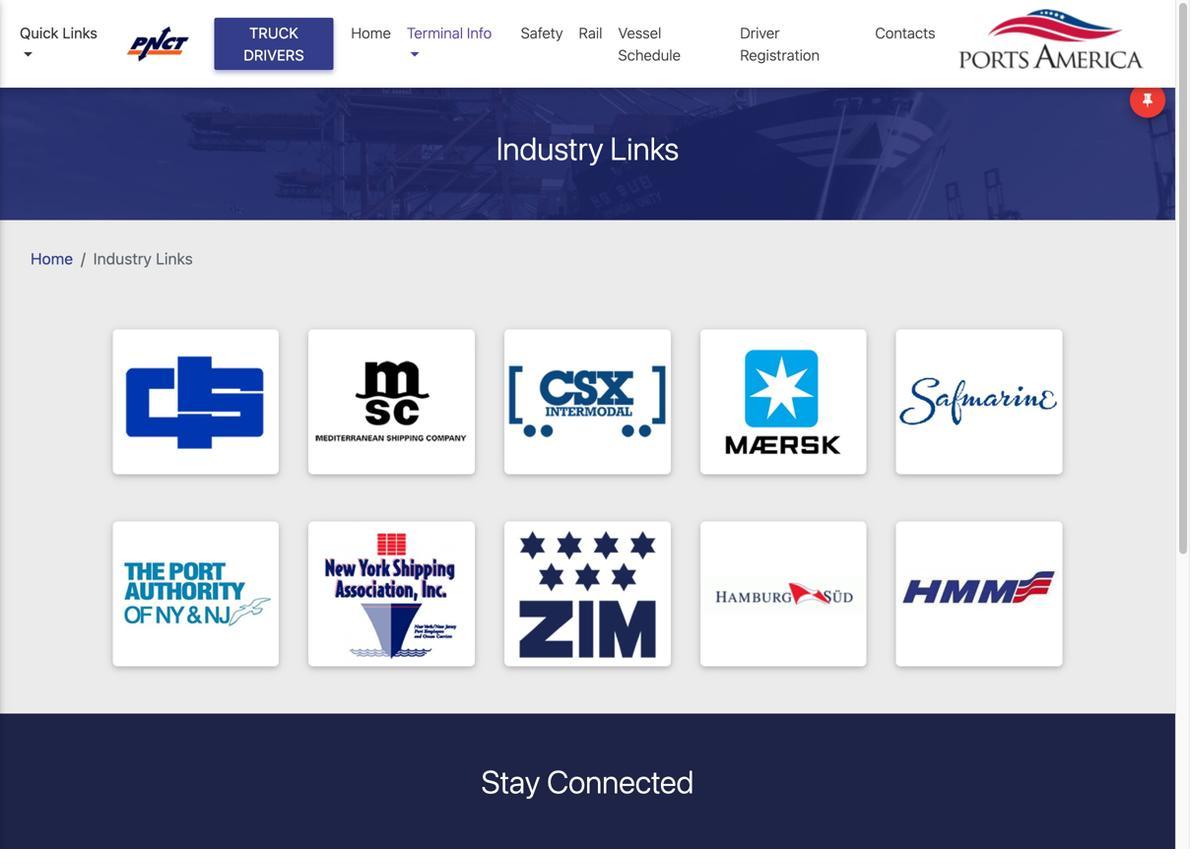Task type: describe. For each thing, give the bounding box(es) containing it.
driver registration link
[[733, 14, 868, 74]]

1 horizontal spatial home
[[351, 24, 391, 41]]

vessel schedule
[[619, 24, 681, 64]]

driver
[[741, 24, 780, 41]]

safety
[[521, 24, 563, 41]]

connected
[[547, 763, 694, 801]]

truck drivers
[[244, 24, 304, 64]]

0 vertical spatial industry links
[[497, 130, 679, 167]]

terminal
[[407, 24, 463, 41]]

driver registration
[[741, 24, 820, 64]]

1 horizontal spatial home link
[[343, 14, 399, 52]]

0 vertical spatial industry
[[497, 130, 604, 167]]

quick
[[20, 24, 59, 41]]

registration
[[741, 46, 820, 64]]

safety link
[[513, 14, 571, 52]]



Task type: locate. For each thing, give the bounding box(es) containing it.
rail link
[[571, 14, 611, 52]]

terminal info
[[407, 24, 492, 41]]

2 horizontal spatial links
[[611, 130, 679, 167]]

1 horizontal spatial links
[[156, 249, 193, 268]]

rail
[[579, 24, 603, 41]]

1 horizontal spatial industry
[[497, 130, 604, 167]]

industry links
[[497, 130, 679, 167], [93, 249, 193, 268]]

2 vertical spatial links
[[156, 249, 193, 268]]

1 vertical spatial links
[[611, 130, 679, 167]]

vessel schedule link
[[611, 14, 733, 74]]

vessel
[[619, 24, 662, 41]]

contacts
[[876, 24, 936, 41]]

contacts link
[[868, 14, 944, 52]]

truck
[[249, 24, 299, 41]]

1 vertical spatial home link
[[31, 249, 73, 268]]

info
[[467, 24, 492, 41]]

0 horizontal spatial industry
[[93, 249, 152, 268]]

1 vertical spatial industry links
[[93, 249, 193, 268]]

quick links link
[[20, 22, 109, 66]]

0 vertical spatial links
[[62, 24, 97, 41]]

industry
[[497, 130, 604, 167], [93, 249, 152, 268]]

0 vertical spatial home link
[[343, 14, 399, 52]]

0 horizontal spatial links
[[62, 24, 97, 41]]

schedule
[[619, 46, 681, 64]]

quick links
[[20, 24, 97, 41]]

terminal info link
[[399, 14, 513, 74]]

drivers
[[244, 46, 304, 64]]

1 vertical spatial home
[[31, 249, 73, 268]]

0 vertical spatial home
[[351, 24, 391, 41]]

home link
[[343, 14, 399, 52], [31, 249, 73, 268]]

links
[[62, 24, 97, 41], [611, 130, 679, 167], [156, 249, 193, 268]]

stay connected
[[482, 763, 694, 801]]

0 horizontal spatial industry links
[[93, 249, 193, 268]]

home
[[351, 24, 391, 41], [31, 249, 73, 268]]

truck drivers link
[[214, 18, 334, 70]]

0 horizontal spatial home link
[[31, 249, 73, 268]]

1 vertical spatial industry
[[93, 249, 152, 268]]

stay
[[482, 763, 540, 801]]

0 horizontal spatial home
[[31, 249, 73, 268]]

1 horizontal spatial industry links
[[497, 130, 679, 167]]



Task type: vqa. For each thing, say whether or not it's contained in the screenshot.
Chief corresponding to Chris Garbarino
no



